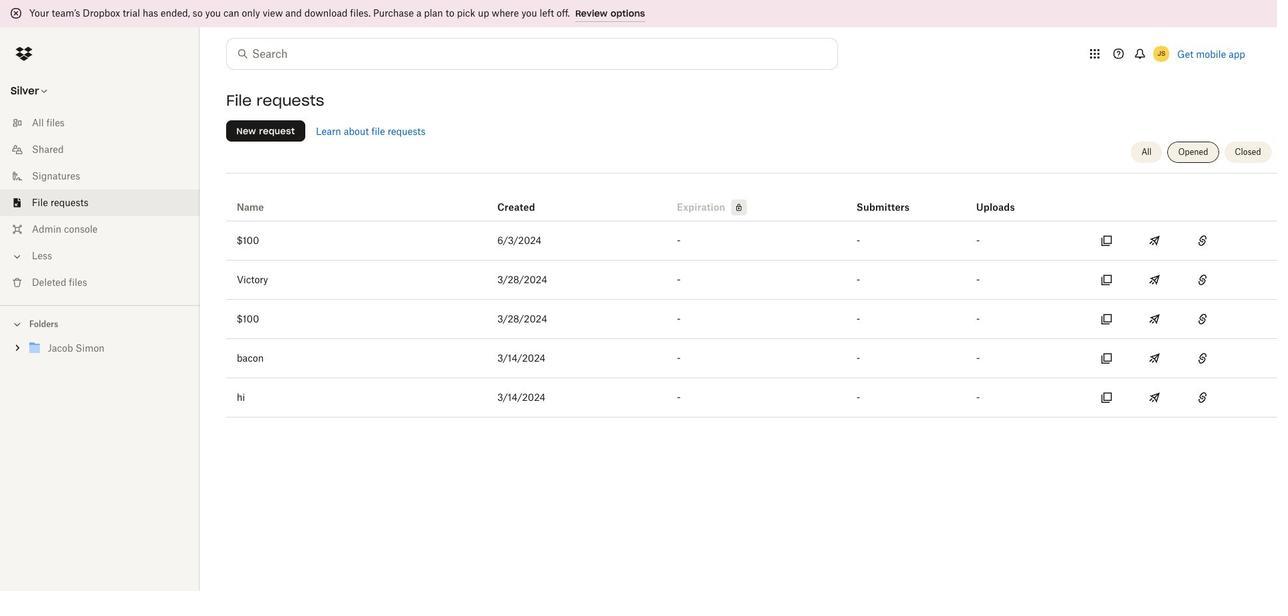 Task type: locate. For each thing, give the bounding box(es) containing it.
1 send email image from the top
[[1147, 233, 1163, 249]]

0 vertical spatial copy link image
[[1195, 311, 1211, 327]]

1 copy link image from the top
[[1195, 233, 1211, 249]]

1 copy link image from the top
[[1195, 311, 1211, 327]]

1 vertical spatial copy link image
[[1195, 272, 1211, 288]]

3 send email image from the top
[[1147, 390, 1163, 406]]

2 send email image from the top
[[1147, 311, 1163, 327]]

2 send email image from the top
[[1147, 351, 1163, 367]]

less image
[[11, 250, 24, 263]]

1 cell from the top
[[1229, 222, 1277, 260]]

2 copy email image from the top
[[1099, 272, 1115, 288]]

0 vertical spatial send email image
[[1147, 233, 1163, 249]]

3 cell from the top
[[1229, 379, 1277, 417]]

column header
[[857, 184, 910, 216], [976, 184, 1030, 216]]

1 vertical spatial cell
[[1229, 300, 1277, 339]]

2 copy link image from the top
[[1195, 272, 1211, 288]]

alert
[[0, 0, 1277, 27]]

copy link image for cell for third "row" from the bottom
[[1195, 311, 1211, 327]]

copy email image
[[1099, 233, 1115, 249], [1099, 272, 1115, 288], [1099, 311, 1115, 327], [1099, 390, 1115, 406]]

2 vertical spatial copy link image
[[1195, 390, 1211, 406]]

Search in folder "Dropbox" text field
[[252, 46, 810, 62]]

list
[[0, 102, 200, 305]]

0 vertical spatial send email image
[[1147, 272, 1163, 288]]

pro trial element
[[726, 200, 747, 216]]

1 vertical spatial copy link image
[[1195, 351, 1211, 367]]

copy link image
[[1195, 233, 1211, 249], [1195, 272, 1211, 288]]

send email image for copy email icon related to third "row" from the bottom
[[1147, 311, 1163, 327]]

copy link image
[[1195, 311, 1211, 327], [1195, 351, 1211, 367], [1195, 390, 1211, 406]]

table
[[226, 178, 1277, 418]]

3 row from the top
[[226, 261, 1277, 300]]

row group
[[226, 222, 1277, 418]]

0 vertical spatial cell
[[1229, 222, 1277, 260]]

1 send email image from the top
[[1147, 272, 1163, 288]]

2 vertical spatial send email image
[[1147, 390, 1163, 406]]

copy email image for 3rd "row"
[[1099, 272, 1115, 288]]

send email image
[[1147, 233, 1163, 249], [1147, 311, 1163, 327], [1147, 390, 1163, 406]]

1 vertical spatial send email image
[[1147, 311, 1163, 327]]

send email image for first "row" from the bottom's copy email icon
[[1147, 390, 1163, 406]]

2 column header from the left
[[976, 184, 1030, 216]]

0 vertical spatial copy link image
[[1195, 233, 1211, 249]]

2 vertical spatial cell
[[1229, 379, 1277, 417]]

4 copy email image from the top
[[1099, 390, 1115, 406]]

2 copy link image from the top
[[1195, 351, 1211, 367]]

1 horizontal spatial column header
[[976, 184, 1030, 216]]

cell
[[1229, 222, 1277, 260], [1229, 300, 1277, 339], [1229, 379, 1277, 417]]

1 copy email image from the top
[[1099, 233, 1115, 249]]

3 copy email image from the top
[[1099, 311, 1115, 327]]

copy email image for first "row" from the bottom
[[1099, 390, 1115, 406]]

list item
[[0, 190, 200, 216]]

1 vertical spatial send email image
[[1147, 351, 1163, 367]]

row
[[226, 178, 1277, 222], [226, 222, 1277, 261], [226, 261, 1277, 300], [226, 300, 1277, 339], [226, 339, 1277, 379], [226, 379, 1277, 418]]

3 copy link image from the top
[[1195, 390, 1211, 406]]

0 horizontal spatial column header
[[857, 184, 910, 216]]

send email image
[[1147, 272, 1163, 288], [1147, 351, 1163, 367]]

2 cell from the top
[[1229, 300, 1277, 339]]



Task type: describe. For each thing, give the bounding box(es) containing it.
send email image for copy email icon for 2nd "row"
[[1147, 233, 1163, 249]]

2 row from the top
[[226, 222, 1277, 261]]

cell for 2nd "row"
[[1229, 222, 1277, 260]]

copy email image
[[1099, 351, 1115, 367]]

dropbox image
[[11, 41, 37, 67]]

copy link image for send email image for copy email icon for 2nd "row"
[[1195, 233, 1211, 249]]

4 row from the top
[[226, 300, 1277, 339]]

copy link image for first "row" from the bottom's cell
[[1195, 390, 1211, 406]]

cell for first "row" from the bottom
[[1229, 379, 1277, 417]]

cell for third "row" from the bottom
[[1229, 300, 1277, 339]]

6 row from the top
[[226, 379, 1277, 418]]

5 row from the top
[[226, 339, 1277, 379]]

copy link image for first send email icon from the top
[[1195, 272, 1211, 288]]

1 column header from the left
[[857, 184, 910, 216]]

copy email image for third "row" from the bottom
[[1099, 311, 1115, 327]]

1 row from the top
[[226, 178, 1277, 222]]

copy email image for 2nd "row"
[[1099, 233, 1115, 249]]



Task type: vqa. For each thing, say whether or not it's contained in the screenshot.
The Projects
no



